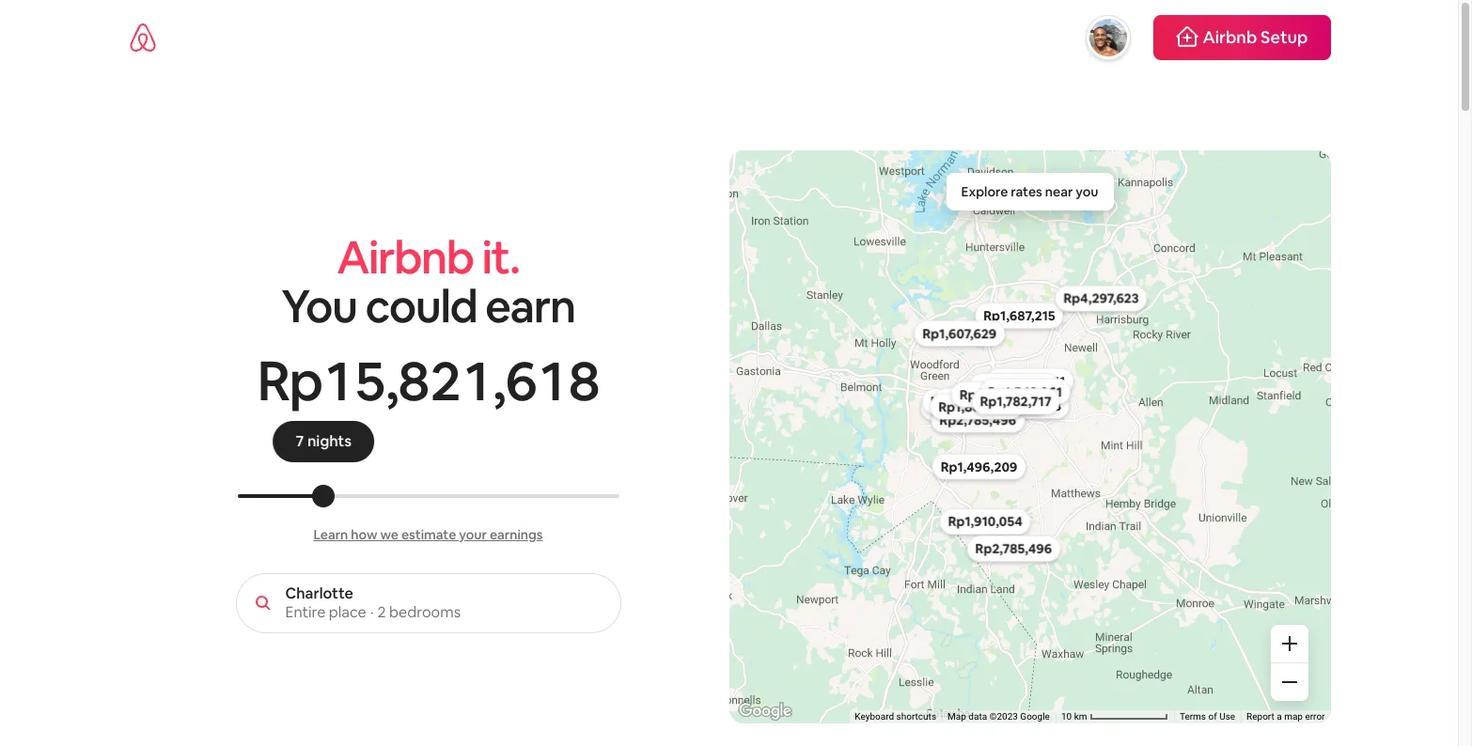 Task type: describe. For each thing, give the bounding box(es) containing it.
rp2,021,474 button
[[957, 389, 1049, 415]]

rates
[[1011, 183, 1043, 200]]

©2023
[[990, 712, 1018, 722]]

terms of use link
[[1180, 712, 1236, 722]]

use
[[1220, 712, 1236, 722]]

at
[[335, 431, 349, 450]]

explore rates near you button
[[947, 173, 1114, 211]]

7 nights button
[[276, 431, 332, 451]]

rp
[[257, 345, 322, 417]]

rp1,607,629 button
[[914, 321, 1005, 347]]

rp1,687,215
[[984, 307, 1055, 324]]

rp1,989,640 rp1,862,303
[[938, 387, 1036, 416]]

rp1,989,640
[[960, 387, 1036, 403]]

could
[[365, 277, 477, 336]]

rp2,610,408
[[985, 398, 1061, 415]]

map
[[948, 712, 967, 722]]

10 km
[[1062, 712, 1090, 722]]

zoom out image
[[1282, 675, 1297, 690]]

rp4,297,623
[[1064, 290, 1139, 307]]

setup
[[1261, 26, 1309, 48]]

7 nights at an estimated
[[276, 431, 446, 450]]

rp2,785,496 for the bottommost rp2,785,496 button
[[975, 541, 1052, 558]]

your
[[459, 527, 487, 544]]

keyboard shortcuts
[[855, 712, 937, 722]]

rp1,894,137 button
[[933, 388, 1023, 414]]

rp 1 5 , 8 2 1 , 6 1 8
[[257, 345, 599, 417]]

rp2,148,811
[[994, 373, 1065, 390]]

it.
[[482, 229, 520, 287]]

bedrooms
[[389, 603, 461, 623]]

0 vertical spatial rp2,785,496 button
[[931, 407, 1025, 433]]

rp2,785,496 for rp2,785,496 button to the top
[[940, 412, 1016, 429]]

rp3,183,424
[[977, 378, 1052, 395]]

zoom in image
[[1282, 637, 1297, 652]]

airbnb homepage image
[[127, 23, 158, 53]]

10
[[1062, 712, 1072, 722]]

5
[[355, 345, 384, 417]]

2 , from the left
[[492, 345, 505, 417]]

airbnb it. you could earn
[[282, 229, 575, 336]]

rp1,782,717 button
[[972, 389, 1060, 415]]

map
[[1285, 712, 1304, 722]]

earn
[[485, 277, 575, 336]]

google
[[1021, 712, 1050, 722]]

rp2,021,474
[[966, 394, 1040, 410]]

a
[[1277, 712, 1283, 722]]

report
[[1247, 712, 1275, 722]]

rp2,689,993 button
[[920, 395, 1015, 421]]

explore
[[962, 183, 1009, 200]]

airbnb setup link
[[1154, 15, 1331, 60]]

rp3,183,424 button
[[969, 374, 1060, 400]]

google image
[[734, 700, 796, 724]]

terms of use
[[1180, 712, 1236, 722]]

of
[[1209, 712, 1218, 722]]

learn how we estimate your earnings button
[[314, 527, 543, 544]]

learn
[[314, 527, 348, 544]]

2 1 from the left
[[466, 345, 488, 417]]

report a map error
[[1247, 712, 1326, 722]]

rp1,543,961 button
[[980, 379, 1071, 405]]

you
[[1076, 183, 1099, 200]]



Task type: locate. For each thing, give the bounding box(es) containing it.
1 horizontal spatial ,
[[492, 345, 505, 417]]

0 horizontal spatial airbnb
[[337, 229, 474, 287]]

8 right the 5
[[398, 345, 429, 417]]

explore rates near you
[[962, 183, 1099, 200]]

rp1,910,054 button
[[940, 509, 1031, 535]]

6
[[505, 345, 536, 417]]

rp2,785,496 button
[[931, 407, 1025, 433], [967, 536, 1061, 562]]

airbnb for setup
[[1203, 26, 1258, 48]]

0 vertical spatial rp2,785,496
[[940, 412, 1016, 429]]

3 1 from the left
[[541, 345, 563, 417]]

airbnb for it.
[[337, 229, 474, 287]]

2 up estimated at the bottom left of the page
[[430, 345, 460, 417]]

rp1,687,215 button
[[975, 303, 1064, 329]]

1 , from the left
[[385, 345, 398, 417]]

0 horizontal spatial 2
[[378, 603, 386, 623]]

map data ©2023 google
[[948, 712, 1050, 722]]

2 right ·
[[378, 603, 386, 623]]

0 vertical spatial 2
[[430, 345, 460, 417]]

, left the 6
[[492, 345, 505, 417]]

1 1 from the left
[[327, 345, 349, 417]]

error
[[1306, 712, 1326, 722]]

1 vertical spatial 2
[[378, 603, 386, 623]]

0 horizontal spatial 8
[[398, 345, 429, 417]]

8 right the 6
[[568, 345, 599, 417]]

2 8 from the left
[[568, 345, 599, 417]]

1 horizontal spatial 2
[[430, 345, 460, 417]]

earnings
[[490, 527, 543, 544]]

learn how we estimate your earnings
[[314, 527, 543, 544]]

rp2,689,993
[[929, 400, 1007, 417]]

1 right the 6
[[541, 345, 563, 417]]

10 km button
[[1056, 711, 1175, 724]]

None range field
[[237, 495, 619, 498]]

an
[[353, 431, 369, 450]]

1 8 from the left
[[398, 345, 429, 417]]

rp4,297,623 button
[[1055, 286, 1148, 312]]

rp3,183,424 rp1,894,137
[[942, 378, 1052, 410]]

we
[[380, 527, 399, 544]]

rp1,989,640 button
[[951, 382, 1045, 408]]

rp2,387,568 button
[[952, 384, 1045, 410], [922, 389, 1015, 415]]

near
[[1046, 183, 1073, 200]]

nights
[[288, 431, 332, 450]]

rp1,098,281 button
[[947, 384, 1038, 410]]

8
[[398, 345, 429, 417], [568, 345, 599, 417]]

1 left the 5
[[327, 345, 349, 417]]

0 horizontal spatial ,
[[385, 345, 398, 417]]

,
[[385, 345, 398, 417], [492, 345, 505, 417]]

rp1,607,629
[[922, 325, 997, 342]]

how
[[351, 527, 378, 544]]

place
[[329, 603, 367, 623]]

0 vertical spatial airbnb
[[1203, 26, 1258, 48]]

1 left the 6
[[466, 345, 488, 417]]

rp1,894,137
[[942, 393, 1014, 410]]

2
[[430, 345, 460, 417], [378, 603, 386, 623]]

rp1,862,303
[[938, 399, 1014, 416]]

shortcuts
[[897, 712, 937, 722]]

airbnb
[[1203, 26, 1258, 48], [337, 229, 474, 287]]

keyboard
[[855, 712, 895, 722]]

rp1,496,209 button
[[932, 454, 1026, 480]]

1 vertical spatial rp2,785,496 button
[[967, 536, 1061, 562]]

data
[[969, 712, 988, 722]]

2 horizontal spatial 1
[[541, 345, 563, 417]]

rp1,098,281
[[955, 389, 1030, 406]]

2 inside charlotte entire place · 2 bedrooms
[[378, 603, 386, 623]]

keyboard shortcuts button
[[855, 711, 937, 724]]

rp2,785,496
[[940, 412, 1016, 429], [975, 541, 1052, 558]]

1 vertical spatial airbnb
[[337, 229, 474, 287]]

airbnb setup
[[1203, 26, 1309, 48]]

, right the 5
[[385, 345, 398, 417]]

charlotte
[[285, 584, 354, 604]]

rp1,862,303 button
[[930, 394, 1023, 420]]

estimate
[[401, 527, 456, 544]]

estimated
[[373, 431, 443, 450]]

1 horizontal spatial 8
[[568, 345, 599, 417]]

1 horizontal spatial 1
[[466, 345, 488, 417]]

rp2,785,496 down rp1,894,137
[[940, 412, 1016, 429]]

rp2,387,568
[[960, 388, 1036, 405], [930, 393, 1006, 410]]

charlotte entire place · 2 bedrooms
[[285, 584, 461, 623]]

rp1,910,054
[[948, 514, 1023, 531]]

·
[[370, 603, 374, 623]]

7
[[276, 431, 285, 450]]

map region
[[502, 0, 1465, 747]]

rp2,148,811 button
[[986, 368, 1074, 395]]

entire
[[285, 603, 326, 623]]

km
[[1075, 712, 1088, 722]]

airbnb inside airbnb it. you could earn
[[337, 229, 474, 287]]

report a map error link
[[1247, 712, 1326, 722]]

rp1,496,209
[[941, 459, 1018, 476]]

rp2,610,408 button
[[976, 393, 1070, 419]]

you
[[282, 277, 357, 336]]

rp2,785,496 down rp1,910,054 button
[[975, 541, 1052, 558]]

1 horizontal spatial airbnb
[[1203, 26, 1258, 48]]

rp1,782,717
[[980, 393, 1052, 410]]

rp1,543,961
[[988, 383, 1062, 400]]

1 vertical spatial rp2,785,496
[[975, 541, 1052, 558]]

terms
[[1180, 712, 1207, 722]]

0 horizontal spatial 1
[[327, 345, 349, 417]]

1
[[327, 345, 349, 417], [466, 345, 488, 417], [541, 345, 563, 417]]



Task type: vqa. For each thing, say whether or not it's contained in the screenshot.
THE SCOTT WENDELL TEXAS & OKLAHOMA on the left bottom
no



